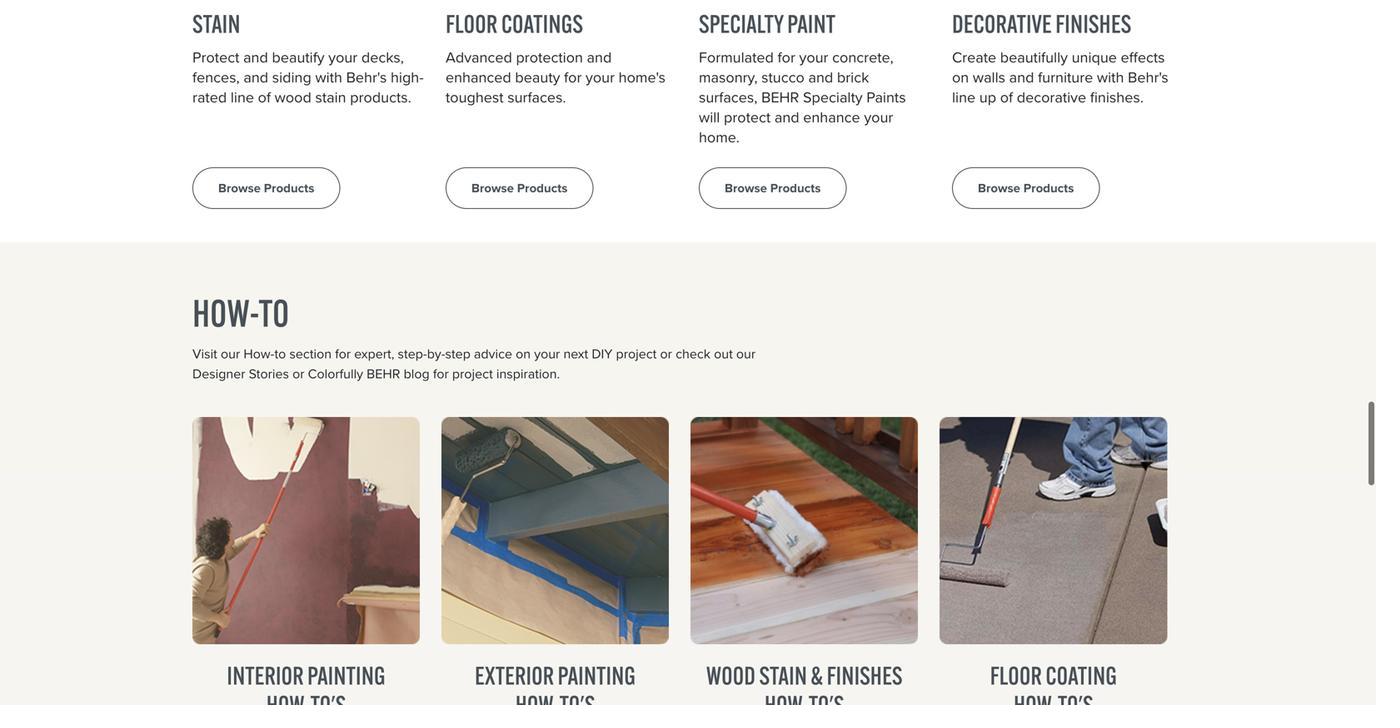 Task type: vqa. For each thing, say whether or not it's contained in the screenshot.
1st our from the left
yes



Task type: locate. For each thing, give the bounding box(es) containing it.
0 horizontal spatial stain
[[192, 8, 240, 39]]

designer
[[192, 364, 245, 384]]

floor for floor coating
[[990, 660, 1042, 692]]

visit
[[192, 344, 217, 364]]

of right up
[[1000, 86, 1013, 108]]

with right furniture
[[1097, 66, 1124, 88]]

decorative
[[952, 8, 1052, 39]]

1 horizontal spatial line
[[952, 86, 976, 108]]

with inside the decorative finishes create beautifully unique effects on walls and furniture with behr's line up of decorative finishes.
[[1097, 66, 1124, 88]]

1 vertical spatial floor
[[990, 660, 1042, 692]]

0 horizontal spatial floor
[[446, 8, 498, 39]]

with right "siding"
[[315, 66, 342, 88]]

1 horizontal spatial finishes
[[1055, 8, 1131, 39]]

line inside the decorative finishes create beautifully unique effects on walls and furniture with behr's line up of decorative finishes.
[[952, 86, 976, 108]]

0 horizontal spatial of
[[258, 86, 271, 108]]

0 vertical spatial on
[[952, 66, 969, 88]]

and inside the decorative finishes create beautifully unique effects on walls and furniture with behr's line up of decorative finishes.
[[1009, 66, 1034, 88]]

finishes
[[1055, 8, 1131, 39], [827, 660, 903, 692]]

0 horizontal spatial finishes
[[827, 660, 903, 692]]

0 horizontal spatial with
[[315, 66, 342, 88]]

coating
[[1046, 660, 1117, 692]]

enhanced
[[446, 66, 511, 88]]

interior painting
[[227, 660, 385, 692]]

products for protect
[[264, 179, 314, 197]]

stain up protect
[[192, 8, 240, 39]]

painting right interior
[[307, 660, 385, 692]]

painting for interior painting
[[307, 660, 385, 692]]

1 browse products link from the left
[[192, 168, 340, 209]]

browse for protect
[[218, 179, 261, 197]]

project right "by-"
[[452, 364, 493, 384]]

2 behr's from the left
[[1128, 66, 1169, 88]]

1 of from the left
[[258, 86, 271, 108]]

expert,
[[354, 344, 394, 364]]

stain
[[315, 86, 346, 108]]

concrete,
[[832, 46, 894, 68]]

browse products link
[[192, 168, 340, 209], [446, 168, 593, 209], [699, 168, 847, 209], [952, 168, 1100, 209]]

floor up advanced
[[446, 8, 498, 39]]

stain left &
[[759, 660, 807, 692]]

and right protect on the right top of the page
[[775, 106, 799, 128]]

behr's inside the decorative finishes create beautifully unique effects on walls and furniture with behr's line up of decorative finishes.
[[1128, 66, 1169, 88]]

colorfully
[[308, 364, 363, 384]]

wood stain image
[[691, 417, 918, 645]]

our right visit on the left of the page
[[221, 344, 240, 364]]

specialty
[[803, 86, 863, 108]]

1 horizontal spatial our
[[736, 344, 756, 364]]

2 with from the left
[[1097, 66, 1124, 88]]

high-
[[391, 66, 424, 88]]

for right blog
[[433, 364, 449, 384]]

behr left blog
[[367, 364, 400, 384]]

2 browse products from the left
[[471, 179, 568, 197]]

and right walls
[[1009, 66, 1034, 88]]

for inside floor coatings advanced protection and enhanced beauty for your home's toughest surfaces.
[[564, 66, 582, 88]]

blog
[[404, 364, 430, 384]]

fences,
[[192, 66, 240, 88]]

4 browse products from the left
[[978, 179, 1074, 197]]

0 horizontal spatial on
[[516, 344, 531, 364]]

wood
[[706, 660, 756, 692]]

2 browse products link from the left
[[446, 168, 593, 209]]

4 browse products link from the left
[[952, 168, 1100, 209]]

coatings
[[501, 8, 583, 39]]

behr's right unique
[[1128, 66, 1169, 88]]

of left wood on the left top
[[258, 86, 271, 108]]

browse products
[[218, 179, 314, 197], [471, 179, 568, 197], [725, 179, 821, 197], [978, 179, 1074, 197]]

behr inside specialty paint formulated for your concrete, masonry, stucco and brick surfaces, behr specialty paints will protect and enhance your home.
[[761, 86, 799, 108]]

on
[[952, 66, 969, 88], [516, 344, 531, 364]]

line right rated
[[231, 86, 254, 108]]

1 vertical spatial behr
[[367, 364, 400, 384]]

0 horizontal spatial line
[[231, 86, 254, 108]]

1 horizontal spatial behr
[[761, 86, 799, 108]]

and
[[243, 46, 268, 68], [587, 46, 612, 68], [244, 66, 268, 88], [808, 66, 833, 88], [1009, 66, 1034, 88], [775, 106, 799, 128]]

decks,
[[361, 46, 404, 68]]

for
[[778, 46, 795, 68], [564, 66, 582, 88], [335, 344, 351, 364], [433, 364, 449, 384]]

4 products from the left
[[1024, 179, 1074, 197]]

and right protect
[[243, 46, 268, 68]]

floor coating
[[990, 660, 1117, 692]]

line
[[231, 86, 254, 108], [952, 86, 976, 108]]

and left home's
[[587, 46, 612, 68]]

1 horizontal spatial behr's
[[1128, 66, 1169, 88]]

project
[[616, 344, 657, 364], [452, 364, 493, 384]]

browse products link for paint
[[699, 168, 847, 209]]

1 horizontal spatial of
[[1000, 86, 1013, 108]]

1 browse products from the left
[[218, 179, 314, 197]]

exterior painting
[[475, 660, 636, 692]]

0 horizontal spatial painting
[[307, 660, 385, 692]]

floor
[[446, 8, 498, 39], [990, 660, 1042, 692]]

1 horizontal spatial painting
[[558, 660, 636, 692]]

of inside stain protect and beautify your decks, fences, and siding with behr's high- rated line of wood stain products.
[[258, 86, 271, 108]]

painting right exterior
[[558, 660, 636, 692]]

1 horizontal spatial floor
[[990, 660, 1042, 692]]

step
[[445, 344, 471, 364]]

paints
[[866, 86, 906, 108]]

furniture
[[1038, 66, 1093, 88]]

0 vertical spatial finishes
[[1055, 8, 1131, 39]]

products
[[264, 179, 314, 197], [517, 179, 568, 197], [770, 179, 821, 197], [1024, 179, 1074, 197]]

2 of from the left
[[1000, 86, 1013, 108]]

create
[[952, 46, 996, 68]]

behr's
[[346, 66, 387, 88], [1128, 66, 1169, 88]]

1 behr's from the left
[[346, 66, 387, 88]]

3 browse products link from the left
[[699, 168, 847, 209]]

of
[[258, 86, 271, 108], [1000, 86, 1013, 108]]

up
[[979, 86, 996, 108]]

browse products for protect
[[218, 179, 314, 197]]

1 line from the left
[[231, 86, 254, 108]]

0 vertical spatial behr
[[761, 86, 799, 108]]

2 line from the left
[[952, 86, 976, 108]]

0 horizontal spatial behr
[[367, 364, 400, 384]]

or right to
[[292, 364, 304, 384]]

0 horizontal spatial behr's
[[346, 66, 387, 88]]

3 browse products from the left
[[725, 179, 821, 197]]

1 products from the left
[[264, 179, 314, 197]]

1 vertical spatial stain
[[759, 660, 807, 692]]

&
[[811, 660, 823, 692]]

1 horizontal spatial project
[[616, 344, 657, 364]]

paint
[[787, 8, 836, 39]]

to
[[259, 290, 289, 337]]

for right beauty on the top left
[[564, 66, 582, 88]]

next
[[563, 344, 588, 364]]

finishes right &
[[827, 660, 903, 692]]

and left "siding"
[[244, 66, 268, 88]]

to
[[274, 344, 286, 364]]

our right out
[[736, 344, 756, 364]]

0 horizontal spatial our
[[221, 344, 240, 364]]

how-
[[192, 290, 259, 337]]

on inside how-to visit our how-to section for expert, step-by-step advice on your next diy project or check out our designer stories or colorfully behr blog for project inspiration.
[[516, 344, 531, 364]]

of for protect
[[258, 86, 271, 108]]

your
[[328, 46, 358, 68], [799, 46, 828, 68], [586, 66, 615, 88], [864, 106, 893, 128], [534, 344, 560, 364]]

0 vertical spatial stain
[[192, 8, 240, 39]]

your left home's
[[586, 66, 615, 88]]

specialty paint formulated for your concrete, masonry, stucco and brick surfaces, behr specialty paints will protect and enhance your home.
[[699, 8, 906, 148]]

on left walls
[[952, 66, 969, 88]]

1 browse from the left
[[218, 179, 261, 197]]

browse products link for coatings
[[446, 168, 593, 209]]

or left check
[[660, 344, 672, 364]]

walls
[[973, 66, 1005, 88]]

advice
[[474, 344, 512, 364]]

behr right the surfaces,
[[761, 86, 799, 108]]

interior painting image
[[192, 417, 420, 645]]

inspiration.
[[496, 364, 560, 384]]

your left next
[[534, 344, 560, 364]]

browse products for finishes
[[978, 179, 1074, 197]]

1 horizontal spatial stain
[[759, 660, 807, 692]]

stain
[[192, 8, 240, 39], [759, 660, 807, 692]]

stain protect and beautify your decks, fences, and siding with behr's high- rated line of wood stain products.
[[192, 8, 424, 108]]

beautify
[[272, 46, 325, 68]]

effects
[[1121, 46, 1165, 68]]

enhance
[[803, 106, 860, 128]]

or
[[660, 344, 672, 364], [292, 364, 304, 384]]

1 horizontal spatial with
[[1097, 66, 1124, 88]]

2 browse from the left
[[471, 179, 514, 197]]

painting
[[307, 660, 385, 692], [558, 660, 636, 692]]

project right diy
[[616, 344, 657, 364]]

1 with from the left
[[315, 66, 342, 88]]

out
[[714, 344, 733, 364]]

your left decks, at the top left
[[328, 46, 358, 68]]

browse products link for finishes
[[952, 168, 1100, 209]]

surfaces.
[[507, 86, 566, 108]]

our
[[221, 344, 240, 364], [736, 344, 756, 364]]

finishes up unique
[[1055, 8, 1131, 39]]

exterior painting image
[[442, 417, 669, 645]]

1 painting from the left
[[307, 660, 385, 692]]

1 vertical spatial finishes
[[827, 660, 903, 692]]

products for coatings
[[517, 179, 568, 197]]

floor inside floor coatings advanced protection and enhanced beauty for your home's toughest surfaces.
[[446, 8, 498, 39]]

browse
[[218, 179, 261, 197], [471, 179, 514, 197], [725, 179, 767, 197], [978, 179, 1020, 197]]

for down paint
[[778, 46, 795, 68]]

floor left coating
[[990, 660, 1042, 692]]

2 products from the left
[[517, 179, 568, 197]]

of inside the decorative finishes create beautifully unique effects on walls and furniture with behr's line up of decorative finishes.
[[1000, 86, 1013, 108]]

4 browse from the left
[[978, 179, 1020, 197]]

wood stain & finishes
[[706, 660, 903, 692]]

for inside specialty paint formulated for your concrete, masonry, stucco and brick surfaces, behr specialty paints will protect and enhance your home.
[[778, 46, 795, 68]]

line left up
[[952, 86, 976, 108]]

behr
[[761, 86, 799, 108], [367, 364, 400, 384]]

3 browse from the left
[[725, 179, 767, 197]]

2 painting from the left
[[558, 660, 636, 692]]

how-to visit our how-to section for expert, step-by-step advice on your next diy project or check out our designer stories or colorfully behr blog for project inspiration.
[[192, 290, 756, 384]]

on right advice
[[516, 344, 531, 364]]

with
[[315, 66, 342, 88], [1097, 66, 1124, 88]]

your inside floor coatings advanced protection and enhanced beauty for your home's toughest surfaces.
[[586, 66, 615, 88]]

behr's left "high-"
[[346, 66, 387, 88]]

0 vertical spatial floor
[[446, 8, 498, 39]]

1 our from the left
[[221, 344, 240, 364]]

3 products from the left
[[770, 179, 821, 197]]

1 vertical spatial on
[[516, 344, 531, 364]]

interior
[[227, 660, 304, 692]]

1 horizontal spatial on
[[952, 66, 969, 88]]

products for finishes
[[1024, 179, 1074, 197]]



Task type: describe. For each thing, give the bounding box(es) containing it.
your down paint
[[799, 46, 828, 68]]

rated
[[192, 86, 227, 108]]

home.
[[699, 126, 740, 148]]

protection
[[516, 46, 583, 68]]

finishes.
[[1090, 86, 1144, 108]]

unique
[[1072, 46, 1117, 68]]

beauty
[[515, 66, 560, 88]]

your right enhance
[[864, 106, 893, 128]]

floor coating image
[[940, 417, 1167, 645]]

and inside floor coatings advanced protection and enhanced beauty for your home's toughest surfaces.
[[587, 46, 612, 68]]

browse products for paint
[[725, 179, 821, 197]]

your inside how-to visit our how-to section for expert, step-by-step advice on your next diy project or check out our designer stories or colorfully behr blog for project inspiration.
[[534, 344, 560, 364]]

decorative
[[1017, 86, 1086, 108]]

wood
[[275, 86, 311, 108]]

protect
[[192, 46, 239, 68]]

browse products link for protect
[[192, 168, 340, 209]]

siding
[[272, 66, 311, 88]]

products for paint
[[770, 179, 821, 197]]

your inside stain protect and beautify your decks, fences, and siding with behr's high- rated line of wood stain products.
[[328, 46, 358, 68]]

behr inside how-to visit our how-to section for expert, step-by-step advice on your next diy project or check out our designer stories or colorfully behr blog for project inspiration.
[[367, 364, 400, 384]]

stain inside stain protect and beautify your decks, fences, and siding with behr's high- rated line of wood stain products.
[[192, 8, 240, 39]]

masonry,
[[699, 66, 758, 88]]

specialty
[[699, 8, 784, 39]]

products.
[[350, 86, 411, 108]]

behr's inside stain protect and beautify your decks, fences, and siding with behr's high- rated line of wood stain products.
[[346, 66, 387, 88]]

with inside stain protect and beautify your decks, fences, and siding with behr's high- rated line of wood stain products.
[[315, 66, 342, 88]]

line inside stain protect and beautify your decks, fences, and siding with behr's high- rated line of wood stain products.
[[231, 86, 254, 108]]

section
[[289, 344, 332, 364]]

for left expert,
[[335, 344, 351, 364]]

home's
[[619, 66, 665, 88]]

surfaces,
[[699, 86, 757, 108]]

browse products for coatings
[[471, 179, 568, 197]]

advanced
[[446, 46, 512, 68]]

2 our from the left
[[736, 344, 756, 364]]

step-
[[398, 344, 427, 364]]

exterior
[[475, 660, 554, 692]]

and left brick
[[808, 66, 833, 88]]

floor coatings advanced protection and enhanced beauty for your home's toughest surfaces.
[[446, 8, 665, 108]]

stories
[[249, 364, 289, 384]]

0 horizontal spatial project
[[452, 364, 493, 384]]

stucco
[[761, 66, 805, 88]]

formulated
[[699, 46, 774, 68]]

browse for paint
[[725, 179, 767, 197]]

browse for coatings
[[471, 179, 514, 197]]

brick
[[837, 66, 869, 88]]

on inside the decorative finishes create beautifully unique effects on walls and furniture with behr's line up of decorative finishes.
[[952, 66, 969, 88]]

1 horizontal spatial or
[[660, 344, 672, 364]]

check
[[676, 344, 711, 364]]

diy
[[592, 344, 613, 364]]

how-
[[244, 344, 274, 364]]

finishes inside the decorative finishes create beautifully unique effects on walls and furniture with behr's line up of decorative finishes.
[[1055, 8, 1131, 39]]

by-
[[427, 344, 445, 364]]

painting for exterior painting
[[558, 660, 636, 692]]

protect
[[724, 106, 771, 128]]

decorative finishes create beautifully unique effects on walls and furniture with behr's line up of decorative finishes.
[[952, 8, 1169, 108]]

0 horizontal spatial or
[[292, 364, 304, 384]]

beautifully
[[1000, 46, 1068, 68]]

will
[[699, 106, 720, 128]]

toughest
[[446, 86, 504, 108]]

browse for finishes
[[978, 179, 1020, 197]]

of for finishes
[[1000, 86, 1013, 108]]

floor for floor coatings advanced protection and enhanced beauty for your home's toughest surfaces.
[[446, 8, 498, 39]]



